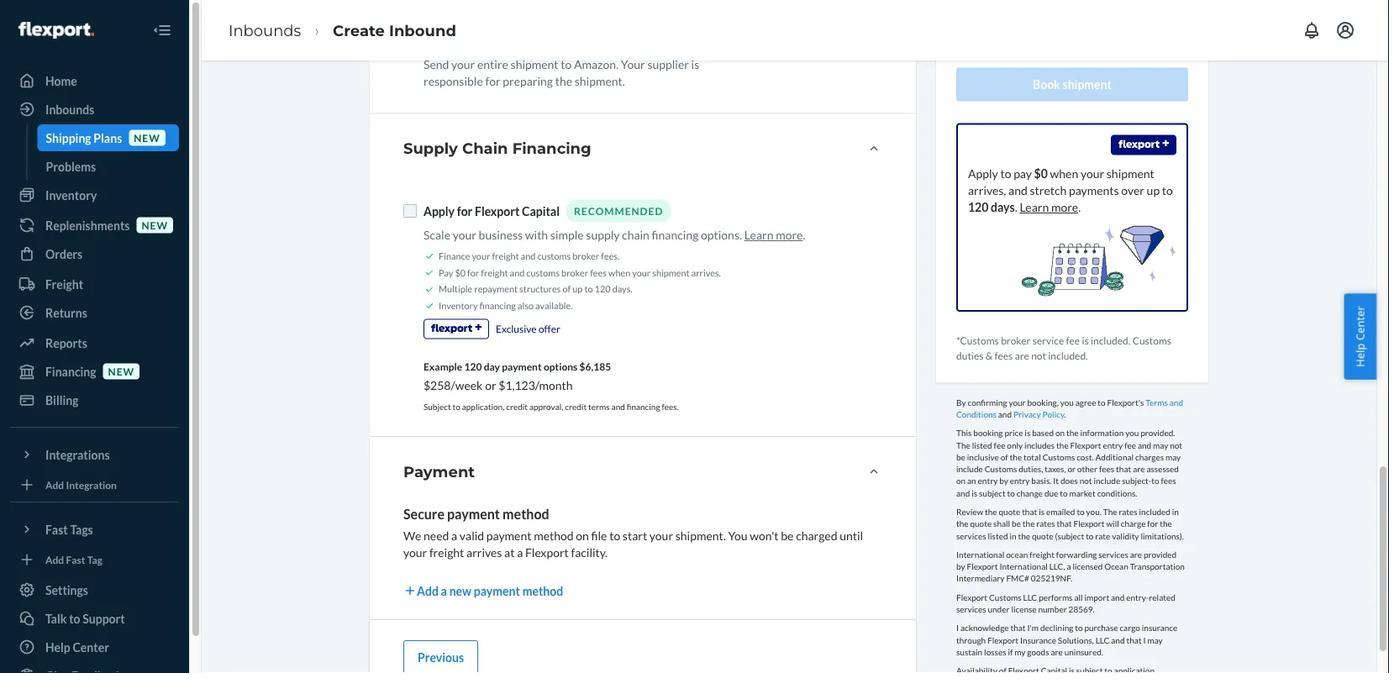 Task type: describe. For each thing, give the bounding box(es) containing it.
rate
[[1096, 531, 1111, 541]]

more inside the "when your shipment arrives, and stretch payments over up to 120 days . learn more ."
[[1052, 200, 1079, 215]]

shipment inside send your entire shipment to amazon. your supplier is responsible for preparing the shipment.
[[511, 57, 559, 71]]

customs down inclusive
[[985, 464, 1018, 474]]

0 vertical spatial method
[[503, 506, 550, 522]]

amazon.
[[574, 57, 619, 71]]

0 vertical spatial customs
[[538, 251, 571, 262]]

fees down additional
[[1100, 464, 1115, 474]]

offer
[[539, 323, 561, 335]]

that down cargo
[[1127, 635, 1142, 645]]

payment up at
[[487, 528, 532, 543]]

shipping
[[46, 131, 91, 145]]

are inside this booking price is based on the information you provided. the listed fee only includes the flexport entry fee and may not be inclusive of the total customs cost. additional charges may include customs duties, taxes, or other fees that are assessed on an entry by entry basis. it does not include subject-to fees and is subject to change due to market conditions.
[[1134, 464, 1146, 474]]

2 vertical spatial financing
[[627, 402, 661, 412]]

that left i'm
[[1011, 623, 1026, 633]]

0 vertical spatial i
[[957, 623, 960, 633]]

0 horizontal spatial entry
[[978, 476, 998, 486]]

0 horizontal spatial fee
[[994, 440, 1006, 450]]

new for shipping plans
[[134, 132, 160, 144]]

. down pay
[[1016, 200, 1018, 215]]

1 vertical spatial may
[[1166, 452, 1182, 462]]

freight
[[45, 277, 83, 291]]

and inside terms and conditions
[[1170, 397, 1184, 408]]

new for replenishments
[[142, 219, 168, 231]]

0 vertical spatial financing
[[652, 228, 699, 242]]

intermediary
[[957, 574, 1005, 584]]

(subject
[[1056, 531, 1085, 541]]

inbounds inside breadcrumbs navigation
[[229, 21, 301, 39]]

policy
[[1043, 409, 1065, 420]]

booking,
[[1028, 397, 1059, 408]]

i acknowledge that i'm declining to purchase cargo insurance through flexport insurance solutions, llc and that i may sustain losses if my goods are uninsured.
[[957, 623, 1178, 657]]

and inside flexport customs llc performs all import and entry-related services under license number 28569.
[[1112, 592, 1125, 603]]

secure payment method we need a valid payment method on file to start your shipment. you won't be charged until your freight arrives at a flexport facility.
[[404, 506, 864, 559]]

freight inside the international ocean freight forwarding services are provided by flexport international llc, a licensed ocean transportation intermediary fmc# 025219nf.
[[1030, 550, 1055, 560]]

1 horizontal spatial $0
[[1035, 167, 1048, 181]]

will
[[1107, 519, 1120, 529]]

when your shipment arrives, and stretch payments over up to 120 days . learn more .
[[969, 167, 1174, 215]]

problems
[[46, 159, 96, 174]]

terms
[[589, 402, 610, 412]]

flexport logo image
[[18, 22, 94, 39]]

purchase
[[1085, 623, 1119, 633]]

conditions
[[957, 409, 997, 420]]

shipment inside the "when your shipment arrives, and stretch payments over up to 120 days . learn more ."
[[1107, 167, 1155, 181]]

help center inside 'link'
[[45, 640, 109, 655]]

by
[[957, 397, 967, 408]]

close navigation image
[[152, 20, 172, 40]]

terms
[[1146, 397, 1169, 408]]

add for add a new payment method
[[417, 584, 439, 598]]

breadcrumbs navigation
[[215, 6, 470, 55]]

and down an
[[957, 488, 971, 498]]

home
[[45, 74, 77, 88]]

1 horizontal spatial inbounds link
[[229, 21, 301, 39]]

$258/week
[[424, 379, 483, 393]]

pay
[[1014, 167, 1033, 181]]

customs up taxes,
[[1043, 452, 1076, 462]]

and up price on the bottom right of page
[[999, 409, 1012, 420]]

file
[[592, 528, 608, 543]]

0 horizontal spatial fees.
[[601, 251, 620, 262]]

freight inside secure payment method we need a valid payment method on file to start your shipment. you won't be charged until your freight arrives at a flexport facility.
[[430, 545, 464, 559]]

0 vertical spatial in
[[1173, 507, 1180, 517]]

days
[[991, 200, 1016, 215]]

a left 'valid'
[[452, 528, 458, 543]]

for up multiple
[[468, 267, 479, 278]]

fees down assessed
[[1162, 476, 1177, 486]]

your inside the "when your shipment arrives, and stretch payments over up to 120 days . learn more ."
[[1081, 167, 1105, 181]]

for up finance
[[457, 204, 473, 218]]

llc inside i acknowledge that i'm declining to purchase cargo insurance through flexport insurance solutions, llc and that i may sustain losses if my goods are uninsured.
[[1096, 635, 1110, 645]]

fast tags button
[[10, 516, 179, 543]]

validity
[[1113, 531, 1140, 541]]

llc inside flexport customs llc performs all import and entry-related services under license number 28569.
[[1024, 592, 1038, 603]]

is inside review the quote that is emailed to you. the rates included in the quote shall be the rates that flexport will charge for the services listed in the quote (subject to rate validity limitations).
[[1039, 507, 1045, 517]]

add for add integration
[[45, 479, 64, 491]]

this booking price is based on the information you provided. the listed fee only includes the flexport entry fee and may not be inclusive of the total customs cost. additional charges may include customs duties, taxes, or other fees that are assessed on an entry by entry basis. it does not include subject-to fees and is subject to change due to market conditions.
[[957, 428, 1183, 498]]

you.
[[1087, 507, 1102, 517]]

help center button
[[1345, 294, 1377, 380]]

example
[[424, 360, 463, 373]]

create inbound link
[[333, 21, 457, 39]]

your right finance
[[472, 251, 491, 262]]

options.
[[701, 228, 742, 242]]

120 inside the "when your shipment arrives, and stretch payments over up to 120 days . learn more ."
[[969, 200, 989, 215]]

. down by confirming your booking, you agree to flexport's
[[1065, 409, 1067, 420]]

cost.
[[1077, 452, 1094, 462]]

flexport up business
[[475, 204, 520, 218]]

scale your business with simple supply chain financing options. learn more .
[[424, 228, 806, 242]]

are inside i acknowledge that i'm declining to purchase cargo insurance through flexport insurance solutions, llc and that i may sustain losses if my goods are uninsured.
[[1051, 647, 1064, 657]]

flexport inside flexport customs llc performs all import and entry-related services under license number 28569.
[[957, 592, 988, 603]]

price
[[1005, 428, 1024, 438]]

apply to pay $0
[[969, 167, 1048, 181]]

repayment
[[474, 284, 518, 295]]

international ocean freight forwarding services are provided by flexport international llc, a licensed ocean transportation intermediary fmc# 025219nf.
[[957, 550, 1186, 584]]

2 horizontal spatial quote
[[1033, 531, 1054, 541]]

1 horizontal spatial entry
[[1011, 476, 1030, 486]]

privacy policy link
[[1014, 409, 1065, 420]]

a right at
[[517, 545, 523, 559]]

center inside 'link'
[[73, 640, 109, 655]]

and down finance your freight and customs broker fees.
[[510, 267, 525, 278]]

1 horizontal spatial rates
[[1120, 507, 1138, 517]]

problems link
[[37, 153, 179, 180]]

1 horizontal spatial quote
[[999, 507, 1021, 517]]

and inside the "when your shipment arrives, and stretch payments over up to 120 days . learn more ."
[[1009, 184, 1028, 198]]

1 vertical spatial in
[[1010, 531, 1017, 541]]

0 horizontal spatial include
[[957, 464, 984, 474]]

service
[[1033, 335, 1065, 347]]

customs inside flexport customs llc performs all import and entry-related services under license number 28569.
[[990, 592, 1022, 603]]

entry-
[[1127, 592, 1150, 603]]

0 horizontal spatial when
[[609, 267, 631, 278]]

0 horizontal spatial $0
[[455, 267, 466, 278]]

0 vertical spatial may
[[1154, 440, 1169, 450]]

2 vertical spatial method
[[523, 584, 564, 598]]

2 vertical spatial not
[[1080, 476, 1093, 486]]

and up "charges"
[[1138, 440, 1152, 450]]

may inside i acknowledge that i'm declining to purchase cargo insurance through flexport insurance solutions, llc and that i may sustain losses if my goods are uninsured.
[[1148, 635, 1164, 645]]

1 vertical spatial include
[[1094, 476, 1121, 486]]

emailed
[[1047, 507, 1076, 517]]

all
[[1075, 592, 1084, 603]]

1 vertical spatial broker
[[562, 267, 589, 278]]

help center inside 'button'
[[1353, 306, 1368, 367]]

for inside send your entire shipment to amazon. your supplier is responsible for preparing the shipment.
[[486, 74, 501, 88]]

previous button
[[404, 641, 478, 674]]

1 vertical spatial international
[[1000, 562, 1048, 572]]

simple
[[551, 228, 584, 242]]

fees down supply
[[590, 267, 607, 278]]

of inside this booking price is based on the information you provided. the listed fee only includes the flexport entry fee and may not be inclusive of the total customs cost. additional charges may include customs duties, taxes, or other fees that are assessed on an entry by entry basis. it does not include subject-to fees and is subject to change due to market conditions.
[[1001, 452, 1009, 462]]

by inside the international ocean freight forwarding services are provided by flexport international llc, a licensed ocean transportation intermediary fmc# 025219nf.
[[957, 562, 966, 572]]

reports link
[[10, 330, 179, 357]]

inventory link
[[10, 182, 179, 209]]

add for add fast tag
[[45, 554, 64, 566]]

the down terms and conditions
[[1067, 428, 1079, 438]]

is down an
[[972, 488, 978, 498]]

your up finance
[[453, 228, 477, 242]]

based
[[1033, 428, 1054, 438]]

orders
[[45, 247, 83, 261]]

by confirming your booking, you agree to flexport's
[[957, 397, 1146, 408]]

agree
[[1076, 397, 1097, 408]]

flexport customs llc performs all import and entry-related services under license number 28569.
[[957, 592, 1176, 615]]

be inside this booking price is based on the information you provided. the listed fee only includes the flexport entry fee and may not be inclusive of the total customs cost. additional charges may include customs duties, taxes, or other fees that are assessed on an entry by entry basis. it does not include subject-to fees and is subject to change due to market conditions.
[[957, 452, 966, 462]]

that down emailed
[[1057, 519, 1073, 529]]

your down we
[[404, 545, 427, 559]]

and down with
[[521, 251, 536, 262]]

0 horizontal spatial inbounds link
[[10, 96, 179, 123]]

related
[[1150, 592, 1176, 603]]

flexport inside this booking price is based on the information you provided. the listed fee only includes the flexport entry fee and may not be inclusive of the total customs cost. additional charges may include customs duties, taxes, or other fees that are assessed on an entry by entry basis. it does not include subject-to fees and is subject to change due to market conditions.
[[1071, 440, 1102, 450]]

0 vertical spatial broker
[[573, 251, 600, 262]]

1 vertical spatial learn
[[745, 228, 774, 242]]

1 horizontal spatial financing
[[513, 139, 592, 157]]

0 horizontal spatial you
[[1061, 397, 1075, 408]]

information
[[1081, 428, 1124, 438]]

send your entire shipment to amazon. your supplier is responsible for preparing the shipment.
[[424, 57, 700, 88]]

day
[[484, 360, 500, 373]]

conditions.
[[1098, 488, 1138, 498]]

flexport inside i acknowledge that i'm declining to purchase cargo insurance through flexport insurance solutions, llc and that i may sustain losses if my goods are uninsured.
[[988, 635, 1019, 645]]

1 vertical spatial 120
[[595, 284, 611, 295]]

transportation
[[1131, 562, 1186, 572]]

freight down business
[[492, 251, 519, 262]]

due
[[1045, 488, 1059, 498]]

basis.
[[1032, 476, 1052, 486]]

on inside secure payment method we need a valid payment method on file to start your shipment. you won't be charged until your freight arrives at a flexport facility.
[[576, 528, 589, 543]]

and inside i acknowledge that i'm declining to purchase cargo insurance through flexport insurance solutions, llc and that i may sustain losses if my goods are uninsured.
[[1112, 635, 1126, 645]]

1 horizontal spatial included.
[[1091, 335, 1131, 347]]

exclusive
[[496, 323, 537, 335]]

integrations
[[45, 448, 110, 462]]

the inside this booking price is based on the information you provided. the listed fee only includes the flexport entry fee and may not be inclusive of the total customs cost. additional charges may include customs duties, taxes, or other fees that are assessed on an entry by entry basis. it does not include subject-to fees and is subject to change due to market conditions.
[[957, 440, 971, 450]]

freight up repayment
[[481, 267, 508, 278]]

be inside secure payment method we need a valid payment method on file to start your shipment. you won't be charged until your freight arrives at a flexport facility.
[[781, 528, 794, 543]]

. down payments
[[1079, 200, 1081, 215]]

services inside review the quote that is emailed to you. the rates included in the quote shall be the rates that flexport will charge for the services listed in the quote (subject to rate validity limitations).
[[957, 531, 987, 541]]

settings
[[45, 583, 88, 597]]

market
[[1070, 488, 1096, 498]]

confirming
[[968, 397, 1008, 408]]

to left you.
[[1077, 507, 1085, 517]]

not inside *customs broker service fee is included. customs duties & fees are not included.
[[1032, 349, 1047, 362]]

talk to support
[[45, 612, 125, 626]]

0 vertical spatial on
[[1056, 428, 1065, 438]]

chain
[[462, 139, 508, 157]]

payment down at
[[474, 584, 520, 598]]

exclusive offer
[[496, 323, 561, 335]]

book shipment button
[[957, 68, 1189, 102]]

the up limitations).
[[1161, 519, 1173, 529]]

to inside secure payment method we need a valid payment method on file to start your shipment. you won't be charged until your freight arrives at a flexport facility.
[[610, 528, 621, 543]]

the up shall
[[986, 507, 998, 517]]

0 horizontal spatial up
[[573, 284, 583, 295]]

cargo
[[1120, 623, 1141, 633]]

facility.
[[571, 545, 608, 559]]

losses
[[985, 647, 1007, 657]]

open account menu image
[[1336, 20, 1356, 40]]

inventory for inventory
[[45, 188, 97, 202]]

previous
[[418, 650, 464, 665]]

1 vertical spatial fast
[[66, 554, 85, 566]]

to right due
[[1061, 488, 1068, 498]]

to left pay
[[1001, 167, 1012, 181]]

help inside 'link'
[[45, 640, 70, 655]]

listed inside review the quote that is emailed to you. the rates included in the quote shall be the rates that flexport will charge for the services listed in the quote (subject to rate validity limitations).
[[988, 531, 1009, 541]]

and privacy policy .
[[997, 409, 1067, 420]]

1 vertical spatial financing
[[480, 300, 516, 311]]

book shipment
[[1033, 78, 1112, 92]]

provided
[[1144, 550, 1177, 560]]

to left rate
[[1087, 531, 1094, 541]]

duties,
[[1019, 464, 1044, 474]]

fee inside *customs broker service fee is included. customs duties & fees are not included.
[[1067, 335, 1081, 347]]

ocean
[[1105, 562, 1129, 572]]

booking
[[974, 428, 1004, 438]]

send
[[424, 57, 449, 71]]

the right the includes
[[1057, 440, 1069, 450]]

to down pay $0 for freight and customs broker fees when your shipment arrives.
[[585, 284, 593, 295]]

billing
[[45, 393, 79, 407]]

the down the review
[[957, 519, 969, 529]]



Task type: locate. For each thing, give the bounding box(es) containing it.
1 vertical spatial financing
[[45, 365, 96, 379]]

to left change on the bottom
[[1008, 488, 1016, 498]]

to right over
[[1163, 184, 1174, 198]]

1 horizontal spatial up
[[1147, 184, 1161, 198]]

are inside the international ocean freight forwarding services are provided by flexport international llc, a licensed ocean transportation intermediary fmc# 025219nf.
[[1131, 550, 1143, 560]]

application,
[[462, 402, 505, 412]]

listed
[[973, 440, 993, 450], [988, 531, 1009, 541]]

fee
[[1067, 335, 1081, 347], [994, 440, 1006, 450], [1125, 440, 1137, 450]]

broker inside *customs broker service fee is included. customs duties & fees are not included.
[[1002, 335, 1031, 347]]

0 horizontal spatial shipment.
[[575, 74, 625, 88]]

services up acknowledge
[[957, 604, 987, 615]]

1 vertical spatial customs
[[527, 267, 560, 278]]

customs
[[1133, 335, 1172, 347], [1043, 452, 1076, 462], [985, 464, 1018, 474], [990, 592, 1022, 603]]

to right agree
[[1099, 397, 1106, 408]]

0 vertical spatial listed
[[973, 440, 993, 450]]

llc down purchase
[[1096, 635, 1110, 645]]

inventory for inventory financing also available.
[[439, 300, 478, 311]]

customs up terms at the bottom of page
[[1133, 335, 1172, 347]]

additional
[[1096, 452, 1134, 462]]

120 inside example 120 day payment options $6,185 $258/week or $1,123/month
[[465, 360, 482, 373]]

0 vertical spatial learn more link
[[1020, 200, 1079, 215]]

a right llc,
[[1067, 562, 1072, 572]]

replenishments
[[45, 218, 130, 233]]

to right file
[[610, 528, 621, 543]]

by inside this booking price is based on the information you provided. the listed fee only includes the flexport entry fee and may not be inclusive of the total customs cost. additional charges may include customs duties, taxes, or other fees that are assessed on an entry by entry basis. it does not include subject-to fees and is subject to change due to market conditions.
[[1000, 476, 1009, 486]]

1 vertical spatial help
[[45, 640, 70, 655]]

rates down emailed
[[1037, 519, 1056, 529]]

or up does
[[1068, 464, 1076, 474]]

shipment right 'book'
[[1063, 78, 1112, 92]]

0 horizontal spatial inventory
[[45, 188, 97, 202]]

flexport inside secure payment method we need a valid payment method on file to start your shipment. you won't be charged until your freight arrives at a flexport facility.
[[525, 545, 569, 559]]

flexport
[[475, 204, 520, 218], [1071, 440, 1102, 450], [1074, 519, 1105, 529], [525, 545, 569, 559], [967, 562, 999, 572], [957, 592, 988, 603], [988, 635, 1019, 645]]

on
[[1056, 428, 1065, 438], [957, 476, 966, 486], [576, 528, 589, 543]]

uninsured.
[[1065, 647, 1104, 657]]

flexport right at
[[525, 545, 569, 559]]

2 vertical spatial services
[[957, 604, 987, 615]]

listed inside this booking price is based on the information you provided. the listed fee only includes the flexport entry fee and may not be inclusive of the total customs cost. additional charges may include customs duties, taxes, or other fees that are assessed on an entry by entry basis. it does not include subject-to fees and is subject to change due to market conditions.
[[973, 440, 993, 450]]

2 horizontal spatial be
[[1012, 519, 1022, 529]]

add fast tag link
[[10, 550, 179, 570]]

be inside review the quote that is emailed to you. the rates included in the quote shall be the rates that flexport will charge for the services listed in the quote (subject to rate validity limitations).
[[1012, 519, 1022, 529]]

settings link
[[10, 577, 179, 604]]

flexport down intermediary
[[957, 592, 988, 603]]

add inside 'link'
[[45, 479, 64, 491]]

new up orders link
[[142, 219, 168, 231]]

solutions,
[[1059, 635, 1095, 645]]

this
[[957, 428, 972, 438]]

shipment inside 'button'
[[1063, 78, 1112, 92]]

finance
[[439, 251, 470, 262]]

and right terms
[[612, 402, 625, 412]]

of
[[563, 284, 571, 295], [1001, 452, 1009, 462]]

financing right chain
[[652, 228, 699, 242]]

ocean
[[1007, 550, 1029, 560]]

&
[[986, 349, 993, 362]]

is inside send your entire shipment to amazon. your supplier is responsible for preparing the shipment.
[[692, 57, 700, 71]]

flexport down you.
[[1074, 519, 1105, 529]]

the inside review the quote that is emailed to you. the rates included in the quote shall be the rates that flexport will charge for the services listed in the quote (subject to rate validity limitations).
[[1104, 507, 1118, 517]]

0 horizontal spatial learn more link
[[745, 228, 803, 242]]

help inside 'button'
[[1353, 344, 1368, 367]]

to up solutions,
[[1076, 623, 1084, 633]]

a down need
[[441, 584, 447, 598]]

1 vertical spatial i
[[1144, 635, 1147, 645]]

customs up structures on the left of page
[[527, 267, 560, 278]]

0 vertical spatial 120
[[969, 200, 989, 215]]

1 vertical spatial listed
[[988, 531, 1009, 541]]

1 horizontal spatial on
[[957, 476, 966, 486]]

0 vertical spatial services
[[957, 531, 987, 541]]

shipment
[[511, 57, 559, 71], [1063, 78, 1112, 92], [1107, 167, 1155, 181], [653, 267, 690, 278]]

or inside example 120 day payment options $6,185 $258/week or $1,123/month
[[485, 379, 497, 393]]

charge
[[1122, 519, 1146, 529]]

2 horizontal spatial not
[[1171, 440, 1183, 450]]

terms and conditions
[[957, 397, 1184, 420]]

international up the fmc# on the bottom right of the page
[[1000, 562, 1048, 572]]

orders link
[[10, 240, 179, 267]]

0 vertical spatial up
[[1147, 184, 1161, 198]]

when up days.
[[609, 267, 631, 278]]

to inside send your entire shipment to amazon. your supplier is responsible for preparing the shipment.
[[561, 57, 572, 71]]

open notifications image
[[1303, 20, 1323, 40]]

for inside review the quote that is emailed to you. the rates included in the quote shall be the rates that flexport will charge for the services listed in the quote (subject to rate validity limitations).
[[1148, 519, 1159, 529]]

or inside this booking price is based on the information you provided. the listed fee only includes the flexport entry fee and may not be inclusive of the total customs cost. additional charges may include customs duties, taxes, or other fees that are assessed on an entry by entry basis. it does not include subject-to fees and is subject to change due to market conditions.
[[1068, 464, 1076, 474]]

1 vertical spatial inbounds
[[45, 102, 94, 116]]

credit down $1,123/month
[[506, 402, 528, 412]]

that inside this booking price is based on the information you provided. the listed fee only includes the flexport entry fee and may not be inclusive of the total customs cost. additional charges may include customs duties, taxes, or other fees that are assessed on an entry by entry basis. it does not include subject-to fees and is subject to change due to market conditions.
[[1117, 464, 1132, 474]]

services up ocean
[[1099, 550, 1129, 560]]

learn more link right options.
[[745, 228, 803, 242]]

0 horizontal spatial llc
[[1024, 592, 1038, 603]]

a
[[452, 528, 458, 543], [517, 545, 523, 559], [1067, 562, 1072, 572], [441, 584, 447, 598]]

add integration link
[[10, 475, 179, 495]]

1 horizontal spatial shipment.
[[676, 528, 726, 543]]

1 vertical spatial center
[[73, 640, 109, 655]]

shipment. down 'amazon.'
[[575, 74, 625, 88]]

apply for apply to pay $0
[[969, 167, 999, 181]]

0 vertical spatial the
[[957, 440, 971, 450]]

fee right service
[[1067, 335, 1081, 347]]

is inside *customs broker service fee is included. customs duties & fees are not included.
[[1083, 335, 1090, 347]]

the right preparing
[[556, 74, 573, 88]]

your up payments
[[1081, 167, 1105, 181]]

new for financing
[[108, 365, 135, 377]]

shipment. inside secure payment method we need a valid payment method on file to start your shipment. you won't be charged until your freight arrives at a flexport facility.
[[676, 528, 726, 543]]

1 vertical spatial on
[[957, 476, 966, 486]]

multiple repayment structures of up to 120 days.
[[439, 284, 633, 295]]

services down the review
[[957, 531, 987, 541]]

freight down need
[[430, 545, 464, 559]]

your
[[621, 57, 646, 71]]

customs inside *customs broker service fee is included. customs duties & fees are not included.
[[1133, 335, 1172, 347]]

billing link
[[10, 387, 179, 414]]

only
[[1008, 440, 1023, 450]]

0 horizontal spatial learn
[[745, 228, 774, 242]]

inventory
[[45, 188, 97, 202], [439, 300, 478, 311]]

learn
[[1020, 200, 1050, 215], [745, 228, 774, 242]]

finance your freight and customs broker fees.
[[439, 251, 620, 262]]

to right subject
[[453, 402, 461, 412]]

duties
[[957, 349, 984, 362]]

and left 'entry-'
[[1112, 592, 1125, 603]]

includes
[[1025, 440, 1055, 450]]

to down assessed
[[1152, 476, 1160, 486]]

0 horizontal spatial rates
[[1037, 519, 1056, 529]]

1 horizontal spatial not
[[1080, 476, 1093, 486]]

need
[[424, 528, 449, 543]]

subject-
[[1123, 476, 1152, 486]]

0 vertical spatial financing
[[513, 139, 592, 157]]

review the quote that is emailed to you. the rates included in the quote shall be the rates that flexport will charge for the services listed in the quote (subject to rate validity limitations).
[[957, 507, 1185, 541]]

be left inclusive
[[957, 452, 966, 462]]

a inside the international ocean freight forwarding services are provided by flexport international llc, a licensed ocean transportation intermediary fmc# 025219nf.
[[1067, 562, 1072, 572]]

on left file
[[576, 528, 589, 543]]

1 vertical spatial or
[[1068, 464, 1076, 474]]

fast left tags
[[45, 523, 68, 537]]

payment inside example 120 day payment options $6,185 $258/week or $1,123/month
[[502, 360, 542, 373]]

forwarding
[[1057, 550, 1098, 560]]

inventory financing also available.
[[439, 300, 573, 311]]

. right options.
[[803, 228, 806, 242]]

learn more link down 'stretch'
[[1020, 200, 1079, 215]]

0 horizontal spatial inbounds
[[45, 102, 94, 116]]

1 vertical spatial quote
[[971, 519, 992, 529]]

0 horizontal spatial or
[[485, 379, 497, 393]]

1 horizontal spatial help
[[1353, 344, 1368, 367]]

0 horizontal spatial credit
[[506, 402, 528, 412]]

example 120 day payment options $6,185 $258/week or $1,123/month
[[424, 360, 611, 393]]

services inside flexport customs llc performs all import and entry-related services under license number 28569.
[[957, 604, 987, 615]]

apply up arrives,
[[969, 167, 999, 181]]

$1,123/month
[[499, 379, 573, 393]]

to inside button
[[69, 612, 80, 626]]

your up responsible
[[452, 57, 475, 71]]

1 vertical spatial the
[[1104, 507, 1118, 517]]

0 vertical spatial help center
[[1353, 306, 1368, 367]]

1 horizontal spatial llc
[[1096, 635, 1110, 645]]

0 horizontal spatial be
[[781, 528, 794, 543]]

listed up inclusive
[[973, 440, 993, 450]]

you up policy
[[1061, 397, 1075, 408]]

2 horizontal spatial fee
[[1125, 440, 1137, 450]]

0 vertical spatial fees.
[[601, 251, 620, 262]]

supply chain financing
[[404, 139, 592, 157]]

payment
[[404, 462, 475, 481]]

to inside the "when your shipment arrives, and stretch payments over up to 120 days . learn more ."
[[1163, 184, 1174, 198]]

1 horizontal spatial learn
[[1020, 200, 1050, 215]]

1 horizontal spatial include
[[1094, 476, 1121, 486]]

0 horizontal spatial apply
[[424, 204, 455, 218]]

book
[[1033, 78, 1061, 92]]

shipment left arrives.
[[653, 267, 690, 278]]

center inside 'button'
[[1353, 306, 1368, 341]]

entry up additional
[[1104, 440, 1124, 450]]

0 vertical spatial not
[[1032, 349, 1047, 362]]

start
[[623, 528, 648, 543]]

freight up llc,
[[1030, 550, 1055, 560]]

quote down the review
[[971, 519, 992, 529]]

0 horizontal spatial included.
[[1049, 349, 1089, 362]]

1 vertical spatial method
[[534, 528, 574, 543]]

add up settings
[[45, 554, 64, 566]]

1 vertical spatial you
[[1126, 428, 1140, 438]]

1 horizontal spatial inventory
[[439, 300, 478, 311]]

broker left service
[[1002, 335, 1031, 347]]

are inside *customs broker service fee is included. customs duties & fees are not included.
[[1015, 349, 1030, 362]]

financing up capital
[[513, 139, 592, 157]]

0 vertical spatial quote
[[999, 507, 1021, 517]]

learn inside the "when your shipment arrives, and stretch payments over up to 120 days . learn more ."
[[1020, 200, 1050, 215]]

1 horizontal spatial you
[[1126, 428, 1140, 438]]

business
[[479, 228, 523, 242]]

2 vertical spatial broker
[[1002, 335, 1031, 347]]

0 vertical spatial more
[[1052, 200, 1079, 215]]

returns link
[[10, 299, 179, 326]]

up right over
[[1147, 184, 1161, 198]]

inventory down multiple
[[439, 300, 478, 311]]

new down reports link
[[108, 365, 135, 377]]

until
[[840, 528, 864, 543]]

i'm
[[1028, 623, 1039, 633]]

valid
[[460, 528, 484, 543]]

0 horizontal spatial 120
[[465, 360, 482, 373]]

new down the arrives
[[450, 584, 472, 598]]

in down shall
[[1010, 531, 1017, 541]]

1 vertical spatial rates
[[1037, 519, 1056, 529]]

your right start
[[650, 528, 674, 543]]

flexport up 'cost.'
[[1071, 440, 1102, 450]]

$6,185
[[580, 360, 611, 373]]

0 vertical spatial inbounds
[[229, 21, 301, 39]]

fees
[[590, 267, 607, 278], [995, 349, 1014, 362], [1100, 464, 1115, 474], [1162, 476, 1177, 486]]

2 vertical spatial on
[[576, 528, 589, 543]]

2 horizontal spatial on
[[1056, 428, 1065, 438]]

create
[[333, 21, 385, 39]]

0 vertical spatial center
[[1353, 306, 1368, 341]]

tag
[[87, 554, 103, 566]]

flexport inside review the quote that is emailed to you. the rates included in the quote shall be the rates that flexport will charge for the services listed in the quote (subject to rate validity limitations).
[[1074, 519, 1105, 529]]

up inside the "when your shipment arrives, and stretch payments over up to 120 days . learn more ."
[[1147, 184, 1161, 198]]

and right terms at the bottom of page
[[1170, 397, 1184, 408]]

0 horizontal spatial of
[[563, 284, 571, 295]]

0 vertical spatial llc
[[1024, 592, 1038, 603]]

apply for flexport capital
[[424, 204, 560, 218]]

0 vertical spatial international
[[957, 550, 1005, 560]]

sustain
[[957, 647, 983, 657]]

1 horizontal spatial be
[[957, 452, 966, 462]]

1 horizontal spatial inbounds
[[229, 21, 301, 39]]

fees inside *customs broker service fee is included. customs duties & fees are not included.
[[995, 349, 1014, 362]]

flexport inside the international ocean freight forwarding services are provided by flexport international llc, a licensed ocean transportation intermediary fmc# 025219nf.
[[967, 562, 999, 572]]

0 vertical spatial inventory
[[45, 188, 97, 202]]

home link
[[10, 67, 179, 94]]

help
[[1353, 344, 1368, 367], [45, 640, 70, 655]]

include up an
[[957, 464, 984, 474]]

1 vertical spatial included.
[[1049, 349, 1089, 362]]

privacy
[[1014, 409, 1042, 420]]

the down only
[[1010, 452, 1023, 462]]

fees.
[[601, 251, 620, 262], [662, 402, 679, 412]]

1 horizontal spatial or
[[1068, 464, 1076, 474]]

not down service
[[1032, 349, 1047, 362]]

your inside send your entire shipment to amazon. your supplier is responsible for preparing the shipment.
[[452, 57, 475, 71]]

arrives
[[467, 545, 502, 559]]

0 horizontal spatial more
[[776, 228, 803, 242]]

2 horizontal spatial entry
[[1104, 440, 1124, 450]]

be right won't
[[781, 528, 794, 543]]

are up subject- at the right bottom of page
[[1134, 464, 1146, 474]]

inclusive
[[968, 452, 1000, 462]]

120 left days.
[[595, 284, 611, 295]]

1 vertical spatial shipment.
[[676, 528, 726, 543]]

0 horizontal spatial help center
[[45, 640, 109, 655]]

2 vertical spatial may
[[1148, 635, 1164, 645]]

1 horizontal spatial credit
[[565, 402, 587, 412]]

of up available.
[[563, 284, 571, 295]]

inventory inside inventory link
[[45, 188, 97, 202]]

subject to application, credit approval, credit terms and financing fees.
[[424, 402, 679, 412]]

may down provided.
[[1154, 440, 1169, 450]]

to inside i acknowledge that i'm declining to purchase cargo insurance through flexport insurance solutions, llc and that i may sustain losses if my goods are uninsured.
[[1076, 623, 1084, 633]]

is right price on the bottom right of page
[[1025, 428, 1031, 438]]

i up through
[[957, 623, 960, 633]]

apply for apply for flexport capital
[[424, 204, 455, 218]]

fees right &
[[995, 349, 1014, 362]]

that
[[1117, 464, 1132, 474], [1023, 507, 1038, 517], [1057, 519, 1073, 529], [1011, 623, 1026, 633], [1127, 635, 1142, 645]]

center
[[1353, 306, 1368, 341], [73, 640, 109, 655]]

when inside the "when your shipment arrives, and stretch payments over up to 120 days . learn more ."
[[1051, 167, 1079, 181]]

1 vertical spatial fees.
[[662, 402, 679, 412]]

your up the privacy
[[1009, 397, 1026, 408]]

goods
[[1028, 647, 1050, 657]]

fast inside dropdown button
[[45, 523, 68, 537]]

talk to support button
[[10, 605, 179, 632]]

0 vertical spatial of
[[563, 284, 571, 295]]

declining
[[1041, 623, 1074, 633]]

not down provided.
[[1171, 440, 1183, 450]]

taxes,
[[1045, 464, 1067, 474]]

services inside the international ocean freight forwarding services are provided by flexport international llc, a licensed ocean transportation intermediary fmc# 025219nf.
[[1099, 550, 1129, 560]]

quote
[[999, 507, 1021, 517], [971, 519, 992, 529], [1033, 531, 1054, 541]]

that down change on the bottom
[[1023, 507, 1038, 517]]

may up assessed
[[1166, 452, 1182, 462]]

2 credit from the left
[[565, 402, 587, 412]]

preparing
[[503, 74, 553, 88]]

fast tags
[[45, 523, 93, 537]]

credit left terms
[[565, 402, 587, 412]]

and down pay
[[1009, 184, 1028, 198]]

are
[[1015, 349, 1030, 362], [1134, 464, 1146, 474], [1131, 550, 1143, 560], [1051, 647, 1064, 657]]

$0
[[1035, 167, 1048, 181], [455, 267, 466, 278]]

supply
[[404, 139, 458, 157]]

1 vertical spatial not
[[1171, 440, 1183, 450]]

financing
[[513, 139, 592, 157], [45, 365, 96, 379]]

0 vertical spatial fast
[[45, 523, 68, 537]]

shipment. inside send your entire shipment to amazon. your supplier is responsible for preparing the shipment.
[[575, 74, 625, 88]]

more right options.
[[776, 228, 803, 242]]

you inside this booking price is based on the information you provided. the listed fee only includes the flexport entry fee and may not be inclusive of the total customs cost. additional charges may include customs duties, taxes, or other fees that are assessed on an entry by entry basis. it does not include subject-to fees and is subject to change due to market conditions.
[[1126, 428, 1140, 438]]

arrives.
[[692, 267, 721, 278]]

of down only
[[1001, 452, 1009, 462]]

your up days.
[[633, 267, 651, 278]]

0 vertical spatial included.
[[1091, 335, 1131, 347]]

None checkbox
[[404, 204, 417, 218]]

when up 'stretch'
[[1051, 167, 1079, 181]]

to
[[561, 57, 572, 71], [1001, 167, 1012, 181], [1163, 184, 1174, 198], [585, 284, 593, 295], [1099, 397, 1106, 408], [453, 402, 461, 412], [1152, 476, 1160, 486], [1008, 488, 1016, 498], [1061, 488, 1068, 498], [1077, 507, 1085, 517], [610, 528, 621, 543], [1087, 531, 1094, 541], [69, 612, 80, 626], [1076, 623, 1084, 633]]

be right shall
[[1012, 519, 1022, 529]]

0 horizontal spatial the
[[957, 440, 971, 450]]

0 horizontal spatial financing
[[45, 365, 96, 379]]

0 vertical spatial you
[[1061, 397, 1075, 408]]

more down 'stretch'
[[1052, 200, 1079, 215]]

add left integration
[[45, 479, 64, 491]]

payment up 'valid'
[[447, 506, 500, 522]]

1 horizontal spatial center
[[1353, 306, 1368, 341]]

1 vertical spatial llc
[[1096, 635, 1110, 645]]

are right "goods"
[[1051, 647, 1064, 657]]

llc,
[[1050, 562, 1066, 572]]

the inside send your entire shipment to amazon. your supplier is responsible for preparing the shipment.
[[556, 74, 573, 88]]

pay $0 for freight and customs broker fees when your shipment arrives.
[[439, 267, 721, 278]]

the up ocean
[[1019, 531, 1031, 541]]

options
[[544, 360, 578, 373]]

0 vertical spatial learn
[[1020, 200, 1050, 215]]

0 vertical spatial rates
[[1120, 507, 1138, 517]]

1 horizontal spatial by
[[1000, 476, 1009, 486]]

by up intermediary
[[957, 562, 966, 572]]

the right shall
[[1023, 519, 1035, 529]]

1 credit from the left
[[506, 402, 528, 412]]

charged
[[796, 528, 838, 543]]



Task type: vqa. For each thing, say whether or not it's contained in the screenshot.
Flexport,
no



